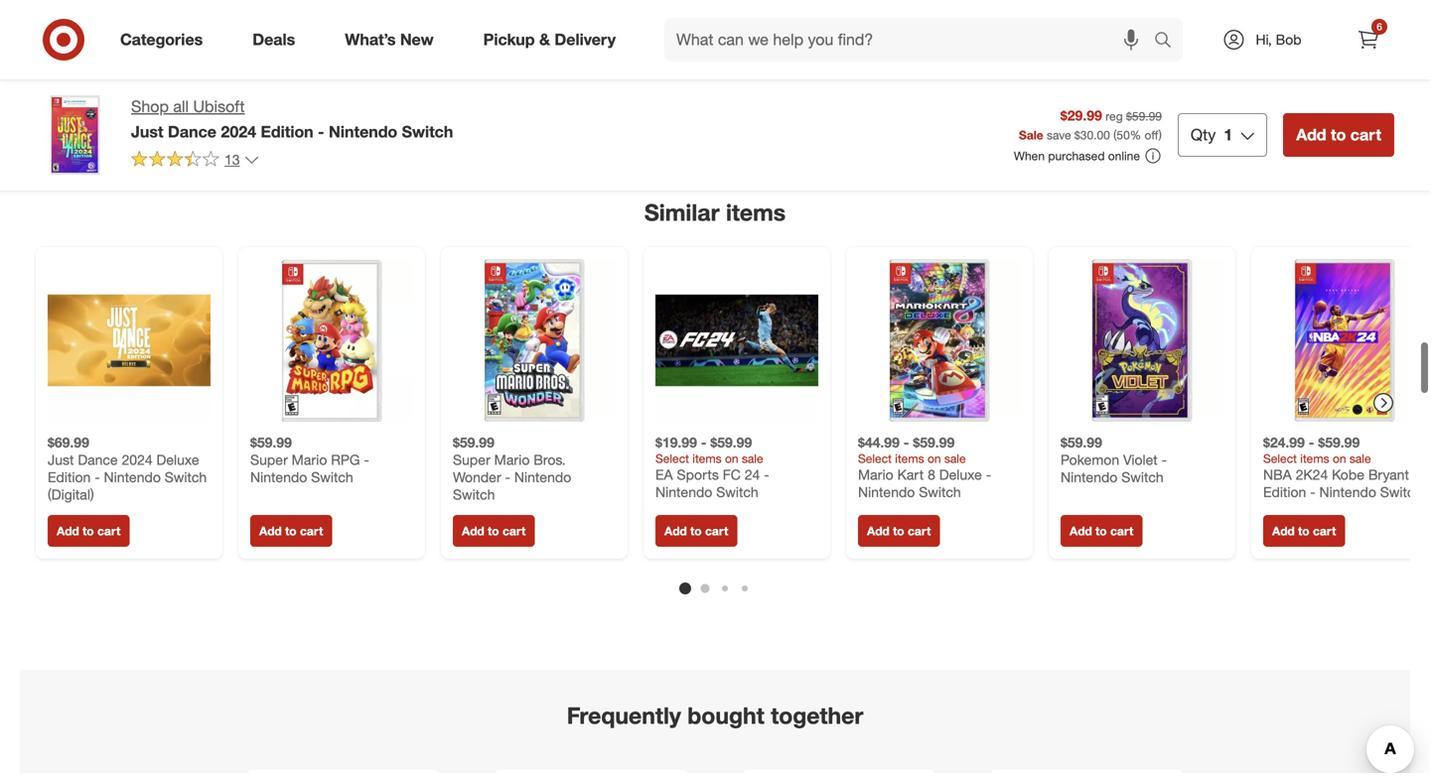 Task type: describe. For each thing, give the bounding box(es) containing it.
sale for $19.99 - $59.99
[[742, 451, 763, 466]]

kobe
[[1332, 466, 1365, 484]]

bros.
[[534, 451, 566, 469]]

frequently bought together
[[567, 702, 863, 730]]

add for $59.99 pokemon violet - nintendo switch
[[1070, 524, 1092, 539]]

switch inside shop all ubisoft just dance 2024 edition - nintendo switch
[[402, 122, 453, 141]]

50
[[1117, 128, 1130, 142]]

shop all ubisoft just dance 2024 edition - nintendo switch
[[131, 97, 453, 141]]

what's
[[345, 30, 396, 49]]

$59.99 super mario bros. wonder - nintendo switch
[[453, 434, 571, 504]]

super for super mario rpg - nintendo switch
[[250, 451, 288, 469]]

kart
[[898, 466, 924, 484]]

)
[[1159, 128, 1162, 142]]

save
[[1047, 128, 1071, 142]]

%
[[1130, 128, 1141, 142]]

on for fc
[[725, 451, 739, 466]]

add to cart for $24.99 - $59.99 select items on sale nba 2k24 kobe bryant edition - nintendo switch
[[1272, 524, 1336, 539]]

to for $59.99 super mario rpg - nintendo switch
[[285, 524, 297, 539]]

cart for $69.99 just dance 2024 deluxe edition - nintendo switch (digital)
[[97, 524, 121, 539]]

$24.99 - $59.99 select items on sale nba 2k24 kobe bryant edition - nintendo switch
[[1264, 434, 1423, 501]]

add for $24.99 - $59.99 select items on sale nba 2k24 kobe bryant edition - nintendo switch
[[1272, 524, 1295, 539]]

shop
[[131, 97, 169, 116]]

$69.99 just dance 2024 deluxe edition - nintendo switch (digital)
[[48, 434, 207, 504]]

deals
[[253, 30, 295, 49]]

cart for $59.99 pokemon violet - nintendo switch
[[1110, 524, 1134, 539]]

24
[[745, 466, 760, 484]]

to for $44.99 - $59.99 select items on sale mario kart 8 deluxe - nintendo switch
[[893, 524, 905, 539]]

items for $44.99 - $59.99
[[895, 451, 924, 466]]

nintendo inside the $44.99 - $59.99 select items on sale mario kart 8 deluxe - nintendo switch
[[858, 484, 915, 501]]

switch inside $59.99 super mario rpg - nintendo switch
[[311, 469, 353, 486]]

1
[[1224, 125, 1233, 145]]

categories link
[[103, 18, 228, 62]]

sale for $24.99 - $59.99
[[1350, 451, 1371, 466]]

nintendo inside $19.99 - $59.99 select items on sale ea sports fc 24 - nintendo switch
[[656, 484, 713, 501]]

bought
[[688, 702, 765, 730]]

add for $19.99 - $59.99 select items on sale ea sports fc 24 - nintendo switch
[[665, 524, 687, 539]]

30.00
[[1081, 128, 1110, 142]]

online
[[1108, 149, 1140, 163]]

mario kart 8 deluxe - nintendo switch image
[[858, 259, 1021, 422]]

add to cart for $19.99 - $59.99 select items on sale ea sports fc 24 - nintendo switch
[[665, 524, 728, 539]]

purchased
[[1048, 149, 1105, 163]]

switch inside the $44.99 - $59.99 select items on sale mario kart 8 deluxe - nintendo switch
[[919, 484, 961, 501]]

when purchased online
[[1014, 149, 1140, 163]]

pickup & delivery link
[[467, 18, 641, 62]]

new
[[400, 30, 434, 49]]

just inside $69.99 just dance 2024 deluxe edition - nintendo switch (digital)
[[48, 451, 74, 469]]

13
[[224, 151, 240, 168]]

bob
[[1276, 31, 1302, 48]]

add to cart button for $59.99 super mario rpg - nintendo switch
[[250, 516, 332, 547]]

$59.99 inside $29.99 reg $59.99 sale save $ 30.00 ( 50 % off )
[[1126, 109, 1162, 124]]

select for nba
[[1264, 451, 1297, 466]]

(digital)
[[48, 486, 94, 504]]

to for $59.99 super mario bros. wonder - nintendo switch
[[488, 524, 499, 539]]

What can we help you find? suggestions appear below search field
[[665, 18, 1159, 62]]

add to cart button for $69.99 just dance 2024 deluxe edition - nintendo switch (digital)
[[48, 516, 129, 547]]

2024 inside $69.99 just dance 2024 deluxe edition - nintendo switch (digital)
[[122, 451, 153, 469]]

advertisement region
[[20, 46, 1411, 162]]

nintendo inside $24.99 - $59.99 select items on sale nba 2k24 kobe bryant edition - nintendo switch
[[1320, 484, 1377, 501]]

switch inside $24.99 - $59.99 select items on sale nba 2k24 kobe bryant edition - nintendo switch
[[1380, 484, 1423, 501]]

all
[[173, 97, 189, 116]]

cart for $59.99 super mario bros. wonder - nintendo switch
[[503, 524, 526, 539]]

just dance 2024 deluxe edition - nintendo switch (digital) image
[[48, 259, 211, 422]]

edition inside $24.99 - $59.99 select items on sale nba 2k24 kobe bryant edition - nintendo switch
[[1264, 484, 1307, 501]]

dance inside shop all ubisoft just dance 2024 edition - nintendo switch
[[168, 122, 217, 141]]

(
[[1114, 128, 1117, 142]]

- inside $69.99 just dance 2024 deluxe edition - nintendo switch (digital)
[[95, 469, 100, 486]]

to for $19.99 - $59.99 select items on sale ea sports fc 24 - nintendo switch
[[690, 524, 702, 539]]

bryant
[[1369, 466, 1409, 484]]

sports
[[677, 466, 719, 484]]

$24.99
[[1264, 434, 1305, 451]]

off
[[1145, 128, 1159, 142]]

super mario bros. wonder - nintendo switch image
[[453, 259, 616, 422]]

nintendo inside $69.99 just dance 2024 deluxe edition - nintendo switch (digital)
[[104, 469, 161, 486]]

$59.99 inside $59.99 pokemon violet - nintendo switch
[[1061, 434, 1102, 451]]

cart for $44.99 - $59.99 select items on sale mario kart 8 deluxe - nintendo switch
[[908, 524, 931, 539]]

hi, bob
[[1256, 31, 1302, 48]]

pokemon violet - nintendo switch image
[[1061, 259, 1224, 422]]

items for $19.99 - $59.99
[[693, 451, 722, 466]]

- inside shop all ubisoft just dance 2024 edition - nintendo switch
[[318, 122, 324, 141]]

ea
[[656, 466, 673, 484]]

switch inside $19.99 - $59.99 select items on sale ea sports fc 24 - nintendo switch
[[716, 484, 759, 501]]

add for $59.99 super mario rpg - nintendo switch
[[259, 524, 282, 539]]

fc
[[723, 466, 741, 484]]

2k24
[[1296, 466, 1328, 484]]

nintendo inside $59.99 pokemon violet - nintendo switch
[[1061, 469, 1118, 486]]

$59.99 inside $59.99 super mario bros. wonder - nintendo switch
[[453, 434, 495, 451]]



Task type: vqa. For each thing, say whether or not it's contained in the screenshot.
24
yes



Task type: locate. For each thing, give the bounding box(es) containing it.
$29.99 reg $59.99 sale save $ 30.00 ( 50 % off )
[[1019, 107, 1162, 142]]

nintendo inside $59.99 super mario rpg - nintendo switch
[[250, 469, 307, 486]]

sale inside the $44.99 - $59.99 select items on sale mario kart 8 deluxe - nintendo switch
[[945, 451, 966, 466]]

add for $69.99 just dance 2024 deluxe edition - nintendo switch (digital)
[[57, 524, 79, 539]]

add down nba
[[1272, 524, 1295, 539]]

0 horizontal spatial super
[[250, 451, 288, 469]]

select for ea
[[656, 451, 689, 466]]

add to cart button for $44.99 - $59.99 select items on sale mario kart 8 deluxe - nintendo switch
[[858, 516, 940, 547]]

2 horizontal spatial on
[[1333, 451, 1346, 466]]

mario for nintendo
[[292, 451, 327, 469]]

switch inside $69.99 just dance 2024 deluxe edition - nintendo switch (digital)
[[165, 469, 207, 486]]

switch inside $59.99 super mario bros. wonder - nintendo switch
[[453, 486, 495, 504]]

$69.99
[[48, 434, 89, 451]]

mario inside $59.99 super mario rpg - nintendo switch
[[292, 451, 327, 469]]

on
[[725, 451, 739, 466], [928, 451, 941, 466], [1333, 451, 1346, 466]]

mario left rpg
[[292, 451, 327, 469]]

reg
[[1106, 109, 1123, 124]]

deluxe inside the $44.99 - $59.99 select items on sale mario kart 8 deluxe - nintendo switch
[[939, 466, 982, 484]]

select inside $24.99 - $59.99 select items on sale nba 2k24 kobe bryant edition - nintendo switch
[[1264, 451, 1297, 466]]

2 horizontal spatial select
[[1264, 451, 1297, 466]]

nintendo left rpg
[[250, 469, 307, 486]]

3 on from the left
[[1333, 451, 1346, 466]]

cart down kart
[[908, 524, 931, 539]]

2 super from the left
[[453, 451, 490, 469]]

super mario rpg - nintendo switch image
[[250, 259, 413, 422]]

add to cart for $59.99 super mario rpg - nintendo switch
[[259, 524, 323, 539]]

select
[[656, 451, 689, 466], [858, 451, 892, 466], [1264, 451, 1297, 466]]

0 horizontal spatial edition
[[48, 469, 91, 486]]

$59.99 up fc
[[711, 434, 752, 451]]

0 horizontal spatial deluxe
[[156, 451, 199, 469]]

together
[[771, 702, 863, 730]]

cart for $19.99 - $59.99 select items on sale ea sports fc 24 - nintendo switch
[[705, 524, 728, 539]]

select left fc
[[656, 451, 689, 466]]

$59.99 inside $59.99 super mario rpg - nintendo switch
[[250, 434, 292, 451]]

add to cart button for $59.99 super mario bros. wonder - nintendo switch
[[453, 516, 535, 547]]

add to cart for $44.99 - $59.99 select items on sale mario kart 8 deluxe - nintendo switch
[[867, 524, 931, 539]]

sale inside $24.99 - $59.99 select items on sale nba 2k24 kobe bryant edition - nintendo switch
[[1350, 451, 1371, 466]]

nintendo inside shop all ubisoft just dance 2024 edition - nintendo switch
[[329, 122, 397, 141]]

pickup
[[483, 30, 535, 49]]

add for $44.99 - $59.99 select items on sale mario kart 8 deluxe - nintendo switch
[[867, 524, 890, 539]]

nba
[[1264, 466, 1292, 484]]

0 horizontal spatial just
[[48, 451, 74, 469]]

items
[[726, 199, 786, 227], [693, 451, 722, 466], [895, 451, 924, 466], [1301, 451, 1330, 466]]

0 horizontal spatial dance
[[78, 451, 118, 469]]

add to cart for $69.99 just dance 2024 deluxe edition - nintendo switch (digital)
[[57, 524, 121, 539]]

nintendo
[[329, 122, 397, 141], [104, 469, 161, 486], [250, 469, 307, 486], [514, 469, 571, 486], [1061, 469, 1118, 486], [656, 484, 713, 501], [858, 484, 915, 501], [1320, 484, 1377, 501]]

1 vertical spatial 2024
[[122, 451, 153, 469]]

just down shop
[[131, 122, 163, 141]]

1 horizontal spatial just
[[131, 122, 163, 141]]

2024 up 13
[[221, 122, 256, 141]]

nintendo down what's
[[329, 122, 397, 141]]

super
[[250, 451, 288, 469], [453, 451, 490, 469]]

nintendo inside $59.99 super mario bros. wonder - nintendo switch
[[514, 469, 571, 486]]

$59.99 left rpg
[[250, 434, 292, 451]]

0 horizontal spatial on
[[725, 451, 739, 466]]

add
[[1296, 125, 1327, 145], [57, 524, 79, 539], [259, 524, 282, 539], [462, 524, 485, 539], [665, 524, 687, 539], [867, 524, 890, 539], [1070, 524, 1092, 539], [1272, 524, 1295, 539]]

add to cart button for $59.99 pokemon violet - nintendo switch
[[1061, 516, 1143, 547]]

add to cart for $59.99 super mario bros. wonder - nintendo switch
[[462, 524, 526, 539]]

items for $24.99 - $59.99
[[1301, 451, 1330, 466]]

on inside the $44.99 - $59.99 select items on sale mario kart 8 deluxe - nintendo switch
[[928, 451, 941, 466]]

region
[[20, 46, 1430, 774]]

- inside $59.99 super mario rpg - nintendo switch
[[364, 451, 369, 469]]

to for $24.99 - $59.99 select items on sale nba 2k24 kobe bryant edition - nintendo switch
[[1298, 524, 1310, 539]]

add down (digital)
[[57, 524, 79, 539]]

delivery
[[555, 30, 616, 49]]

nintendo right wonder
[[514, 469, 571, 486]]

1 horizontal spatial super
[[453, 451, 490, 469]]

edition down deals link
[[261, 122, 313, 141]]

$59.99 up wonder
[[453, 434, 495, 451]]

nba 2k24 kobe bryant edition - nintendo switch image
[[1264, 259, 1426, 422]]

rpg
[[331, 451, 360, 469]]

sale inside $19.99 - $59.99 select items on sale ea sports fc 24 - nintendo switch
[[742, 451, 763, 466]]

1 horizontal spatial on
[[928, 451, 941, 466]]

0 vertical spatial dance
[[168, 122, 217, 141]]

items inside $19.99 - $59.99 select items on sale ea sports fc 24 - nintendo switch
[[693, 451, 722, 466]]

on inside $19.99 - $59.99 select items on sale ea sports fc 24 - nintendo switch
[[725, 451, 739, 466]]

just up (digital)
[[48, 451, 74, 469]]

frequently
[[567, 702, 681, 730]]

cart down $59.99 pokemon violet - nintendo switch
[[1110, 524, 1134, 539]]

search
[[1145, 32, 1193, 51]]

switch inside $59.99 pokemon violet - nintendo switch
[[1122, 469, 1164, 486]]

super inside $59.99 super mario rpg - nintendo switch
[[250, 451, 288, 469]]

1 horizontal spatial mario
[[494, 451, 530, 469]]

dance
[[168, 122, 217, 141], [78, 451, 118, 469]]

13 link
[[131, 150, 260, 173]]

on inside $24.99 - $59.99 select items on sale nba 2k24 kobe bryant edition - nintendo switch
[[1333, 451, 1346, 466]]

region containing similar items
[[20, 46, 1430, 774]]

edition down "$24.99"
[[1264, 484, 1307, 501]]

edition inside shop all ubisoft just dance 2024 edition - nintendo switch
[[261, 122, 313, 141]]

1 horizontal spatial deluxe
[[939, 466, 982, 484]]

select left kobe
[[1264, 451, 1297, 466]]

violet
[[1123, 451, 1158, 469]]

deluxe inside $69.99 just dance 2024 deluxe edition - nintendo switch (digital)
[[156, 451, 199, 469]]

on left 24
[[725, 451, 739, 466]]

cart for $59.99 super mario rpg - nintendo switch
[[300, 524, 323, 539]]

mario inside the $44.99 - $59.99 select items on sale mario kart 8 deluxe - nintendo switch
[[858, 466, 894, 484]]

$
[[1075, 128, 1081, 142]]

nintendo down $19.99
[[656, 484, 713, 501]]

mario
[[292, 451, 327, 469], [494, 451, 530, 469], [858, 466, 894, 484]]

1 vertical spatial dance
[[78, 451, 118, 469]]

add to cart button for $24.99 - $59.99 select items on sale nba 2k24 kobe bryant edition - nintendo switch
[[1264, 516, 1345, 547]]

mario inside $59.99 super mario bros. wonder - nintendo switch
[[494, 451, 530, 469]]

similar
[[645, 199, 720, 227]]

hi,
[[1256, 31, 1272, 48]]

edition
[[261, 122, 313, 141], [48, 469, 91, 486], [1264, 484, 1307, 501]]

sale
[[742, 451, 763, 466], [945, 451, 966, 466], [1350, 451, 1371, 466]]

to for $59.99 pokemon violet - nintendo switch
[[1096, 524, 1107, 539]]

add down the $44.99 - $59.99 select items on sale mario kart 8 deluxe - nintendo switch
[[867, 524, 890, 539]]

switch
[[402, 122, 453, 141], [165, 469, 207, 486], [311, 469, 353, 486], [1122, 469, 1164, 486], [716, 484, 759, 501], [919, 484, 961, 501], [1380, 484, 1423, 501], [453, 486, 495, 504]]

$59.99 inside the $44.99 - $59.99 select items on sale mario kart 8 deluxe - nintendo switch
[[913, 434, 955, 451]]

sale right 2k24
[[1350, 451, 1371, 466]]

just
[[131, 122, 163, 141], [48, 451, 74, 469]]

edition inside $69.99 just dance 2024 deluxe edition - nintendo switch (digital)
[[48, 469, 91, 486]]

dance inside $69.99 just dance 2024 deluxe edition - nintendo switch (digital)
[[78, 451, 118, 469]]

1 horizontal spatial dance
[[168, 122, 217, 141]]

sale right fc
[[742, 451, 763, 466]]

- inside $59.99 pokemon violet - nintendo switch
[[1162, 451, 1167, 469]]

8
[[928, 466, 936, 484]]

ubisoft
[[193, 97, 245, 116]]

what's new
[[345, 30, 434, 49]]

on right kart
[[928, 451, 941, 466]]

0 vertical spatial 2024
[[221, 122, 256, 141]]

nintendo left violet
[[1061, 469, 1118, 486]]

mario for -
[[494, 451, 530, 469]]

add to cart
[[1296, 125, 1382, 145], [57, 524, 121, 539], [259, 524, 323, 539], [462, 524, 526, 539], [665, 524, 728, 539], [867, 524, 931, 539], [1070, 524, 1134, 539], [1272, 524, 1336, 539]]

wonder
[[453, 469, 501, 486]]

on for kobe
[[1333, 451, 1346, 466]]

pokemon
[[1061, 451, 1120, 469]]

2024
[[221, 122, 256, 141], [122, 451, 153, 469]]

nintendo right nba
[[1320, 484, 1377, 501]]

1 vertical spatial just
[[48, 451, 74, 469]]

$44.99 - $59.99 select items on sale mario kart 8 deluxe - nintendo switch
[[858, 434, 992, 501]]

dance down "all" at the top left of the page
[[168, 122, 217, 141]]

on for 8
[[928, 451, 941, 466]]

1 horizontal spatial select
[[858, 451, 892, 466]]

2 sale from the left
[[945, 451, 966, 466]]

cart
[[1351, 125, 1382, 145], [97, 524, 121, 539], [300, 524, 323, 539], [503, 524, 526, 539], [705, 524, 728, 539], [908, 524, 931, 539], [1110, 524, 1134, 539], [1313, 524, 1336, 539]]

2024 right $69.99 on the bottom of the page
[[122, 451, 153, 469]]

edition down $69.99 on the bottom of the page
[[48, 469, 91, 486]]

cart down $69.99 just dance 2024 deluxe edition - nintendo switch (digital) in the left of the page
[[97, 524, 121, 539]]

super for super mario bros. wonder - nintendo switch
[[453, 451, 490, 469]]

- inside $59.99 super mario bros. wonder - nintendo switch
[[505, 469, 511, 486]]

1 horizontal spatial edition
[[261, 122, 313, 141]]

items right similar
[[726, 199, 786, 227]]

$59.99 pokemon violet - nintendo switch
[[1061, 434, 1167, 486]]

1 select from the left
[[656, 451, 689, 466]]

0 vertical spatial just
[[131, 122, 163, 141]]

1 on from the left
[[725, 451, 739, 466]]

add for $59.99 super mario bros. wonder - nintendo switch
[[462, 524, 485, 539]]

1 horizontal spatial 2024
[[221, 122, 256, 141]]

what's new link
[[328, 18, 459, 62]]

nintendo right (digital)
[[104, 469, 161, 486]]

when
[[1014, 149, 1045, 163]]

add down ea
[[665, 524, 687, 539]]

&
[[539, 30, 550, 49]]

2 horizontal spatial edition
[[1264, 484, 1307, 501]]

3 select from the left
[[1264, 451, 1297, 466]]

$29.99
[[1061, 107, 1102, 124]]

just inside shop all ubisoft just dance 2024 edition - nintendo switch
[[131, 122, 163, 141]]

add to cart for $59.99 pokemon violet - nintendo switch
[[1070, 524, 1134, 539]]

add down pokemon in the bottom of the page
[[1070, 524, 1092, 539]]

$44.99
[[858, 434, 900, 451]]

0 horizontal spatial 2024
[[122, 451, 153, 469]]

select inside the $44.99 - $59.99 select items on sale mario kart 8 deluxe - nintendo switch
[[858, 451, 892, 466]]

to for $69.99 just dance 2024 deluxe edition - nintendo switch (digital)
[[83, 524, 94, 539]]

6 link
[[1347, 18, 1391, 62]]

add to cart button
[[1284, 113, 1395, 157], [48, 516, 129, 547], [250, 516, 332, 547], [453, 516, 535, 547], [656, 516, 737, 547], [858, 516, 940, 547], [1061, 516, 1143, 547], [1264, 516, 1345, 547]]

$59.99 super mario rpg - nintendo switch
[[250, 434, 369, 486]]

add right the 1
[[1296, 125, 1327, 145]]

search button
[[1145, 18, 1193, 66]]

deluxe
[[156, 451, 199, 469], [939, 466, 982, 484]]

1 super from the left
[[250, 451, 288, 469]]

$59.99 up 8
[[913, 434, 955, 451]]

qty
[[1191, 125, 1216, 145]]

nintendo left 8
[[858, 484, 915, 501]]

super inside $59.99 super mario bros. wonder - nintendo switch
[[453, 451, 490, 469]]

mario down $44.99 at the bottom right
[[858, 466, 894, 484]]

cart down 2k24
[[1313, 524, 1336, 539]]

similar items
[[645, 199, 786, 227]]

cart down the 6 link
[[1351, 125, 1382, 145]]

2 horizontal spatial sale
[[1350, 451, 1371, 466]]

$59.99 inside $24.99 - $59.99 select items on sale nba 2k24 kobe bryant edition - nintendo switch
[[1318, 434, 1360, 451]]

image of just dance 2024 edition - nintendo switch image
[[36, 95, 115, 175]]

sale
[[1019, 128, 1044, 142]]

cart down fc
[[705, 524, 728, 539]]

3 sale from the left
[[1350, 451, 1371, 466]]

items left 8
[[895, 451, 924, 466]]

cart down $59.99 super mario bros. wonder - nintendo switch
[[503, 524, 526, 539]]

$59.99 up off
[[1126, 109, 1162, 124]]

cart down $59.99 super mario rpg - nintendo switch
[[300, 524, 323, 539]]

6
[[1377, 20, 1382, 33]]

sale right 8
[[945, 451, 966, 466]]

on right 2k24
[[1333, 451, 1346, 466]]

pickup & delivery
[[483, 30, 616, 49]]

$59.99
[[1126, 109, 1162, 124], [250, 434, 292, 451], [453, 434, 495, 451], [711, 434, 752, 451], [913, 434, 955, 451], [1061, 434, 1102, 451], [1318, 434, 1360, 451]]

items left kobe
[[1301, 451, 1330, 466]]

0 horizontal spatial mario
[[292, 451, 327, 469]]

0 horizontal spatial sale
[[742, 451, 763, 466]]

2 horizontal spatial mario
[[858, 466, 894, 484]]

items inside $24.99 - $59.99 select items on sale nba 2k24 kobe bryant edition - nintendo switch
[[1301, 451, 1330, 466]]

$19.99 - $59.99 select items on sale ea sports fc 24 - nintendo switch
[[656, 434, 770, 501]]

to
[[1331, 125, 1346, 145], [83, 524, 94, 539], [285, 524, 297, 539], [488, 524, 499, 539], [690, 524, 702, 539], [893, 524, 905, 539], [1096, 524, 1107, 539], [1298, 524, 1310, 539]]

add down $59.99 super mario rpg - nintendo switch
[[259, 524, 282, 539]]

sale for $44.99 - $59.99
[[945, 451, 966, 466]]

cart for $24.99 - $59.99 select items on sale nba 2k24 kobe bryant edition - nintendo switch
[[1313, 524, 1336, 539]]

categories
[[120, 30, 203, 49]]

1 sale from the left
[[742, 451, 763, 466]]

$59.99 up kobe
[[1318, 434, 1360, 451]]

2024 inside shop all ubisoft just dance 2024 edition - nintendo switch
[[221, 122, 256, 141]]

$59.99 left violet
[[1061, 434, 1102, 451]]

select left kart
[[858, 451, 892, 466]]

qty 1
[[1191, 125, 1233, 145]]

mario left bros.
[[494, 451, 530, 469]]

0 horizontal spatial select
[[656, 451, 689, 466]]

super left rpg
[[250, 451, 288, 469]]

dance up (digital)
[[78, 451, 118, 469]]

$19.99
[[656, 434, 697, 451]]

$59.99 inside $19.99 - $59.99 select items on sale ea sports fc 24 - nintendo switch
[[711, 434, 752, 451]]

ea sports fc 24 - nintendo switch image
[[656, 259, 819, 422]]

1 horizontal spatial sale
[[945, 451, 966, 466]]

items left fc
[[693, 451, 722, 466]]

select inside $19.99 - $59.99 select items on sale ea sports fc 24 - nintendo switch
[[656, 451, 689, 466]]

super left bros.
[[453, 451, 490, 469]]

add down wonder
[[462, 524, 485, 539]]

2 on from the left
[[928, 451, 941, 466]]

deals link
[[236, 18, 320, 62]]

items inside the $44.99 - $59.99 select items on sale mario kart 8 deluxe - nintendo switch
[[895, 451, 924, 466]]

select for mario
[[858, 451, 892, 466]]

-
[[318, 122, 324, 141], [701, 434, 707, 451], [904, 434, 909, 451], [1309, 434, 1315, 451], [364, 451, 369, 469], [1162, 451, 1167, 469], [764, 466, 770, 484], [986, 466, 992, 484], [95, 469, 100, 486], [505, 469, 511, 486], [1310, 484, 1316, 501]]

2 select from the left
[[858, 451, 892, 466]]

add to cart button for $19.99 - $59.99 select items on sale ea sports fc 24 - nintendo switch
[[656, 516, 737, 547]]



